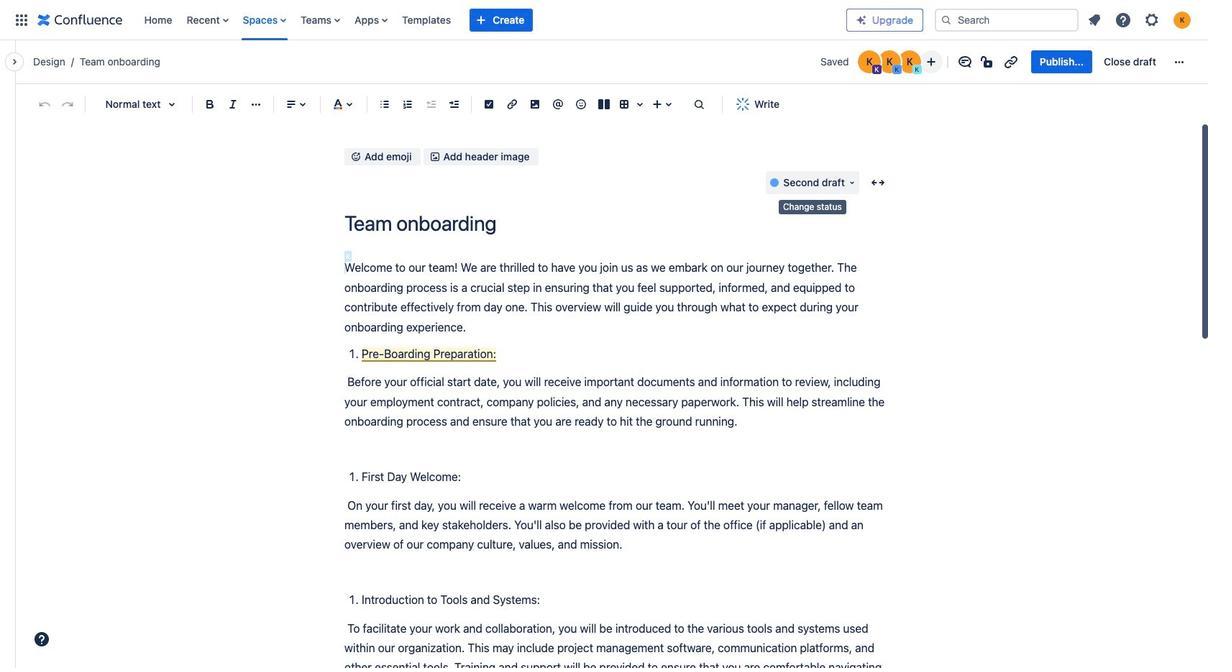 Task type: vqa. For each thing, say whether or not it's contained in the screenshot.
Table size icon
yes



Task type: describe. For each thing, give the bounding box(es) containing it.
numbered list ⌘⇧7 image
[[399, 96, 417, 113]]

no restrictions image
[[980, 53, 997, 71]]

bold ⌘b image
[[201, 96, 219, 113]]

avatar group element
[[857, 49, 923, 75]]

notification icon image
[[1087, 11, 1104, 28]]

appswitcher icon image
[[13, 11, 30, 28]]

indent tab image
[[445, 96, 463, 113]]

action item [] image
[[481, 96, 498, 113]]

Search field
[[936, 8, 1079, 31]]

more formatting image
[[248, 96, 265, 113]]

add image, video, or file image
[[527, 96, 544, 113]]

list for the appswitcher icon
[[137, 0, 847, 40]]

image icon image
[[429, 151, 441, 163]]

global element
[[9, 0, 847, 40]]

search image
[[941, 14, 953, 26]]

mention @ image
[[550, 96, 567, 113]]

list for premium image
[[1082, 7, 1200, 33]]

align left image
[[283, 96, 300, 113]]

add emoji image
[[350, 151, 362, 163]]

emoji : image
[[573, 96, 590, 113]]

bullet list ⌘⇧8 image
[[376, 96, 394, 113]]

expand sidebar image
[[0, 47, 32, 76]]



Task type: locate. For each thing, give the bounding box(es) containing it.
comment icon image
[[957, 53, 974, 71]]

settings icon image
[[1144, 11, 1161, 28]]

list
[[137, 0, 847, 40], [1082, 7, 1200, 33]]

find and replace image
[[691, 96, 708, 113]]

banner
[[0, 0, 1209, 40]]

0 horizontal spatial list
[[137, 0, 847, 40]]

tooltip
[[779, 200, 847, 214]]

link ⌘k image
[[504, 96, 521, 113]]

premium image
[[856, 14, 868, 26]]

make page full-width image
[[870, 174, 887, 192]]

table ⇧⌥t image
[[616, 96, 633, 113]]

layouts image
[[596, 96, 613, 113]]

None search field
[[936, 8, 1079, 31]]

your profile and preferences image
[[1174, 11, 1192, 28]]

invite to edit image
[[923, 53, 940, 71]]

Give this page a title text field
[[345, 212, 892, 236]]

table size image
[[632, 96, 649, 113]]

1 horizontal spatial list
[[1082, 7, 1200, 33]]

italic ⌘i image
[[225, 96, 242, 113]]

list formating group
[[373, 93, 466, 116]]

group
[[1032, 50, 1166, 73]]

Main content area, start typing to enter text. text field
[[345, 259, 892, 669]]

confluence image
[[37, 11, 123, 28], [37, 11, 123, 28]]

text formatting group
[[199, 93, 268, 116]]

more image
[[1172, 53, 1189, 71]]

help icon image
[[1115, 11, 1133, 28]]

copy link image
[[1003, 53, 1020, 71]]



